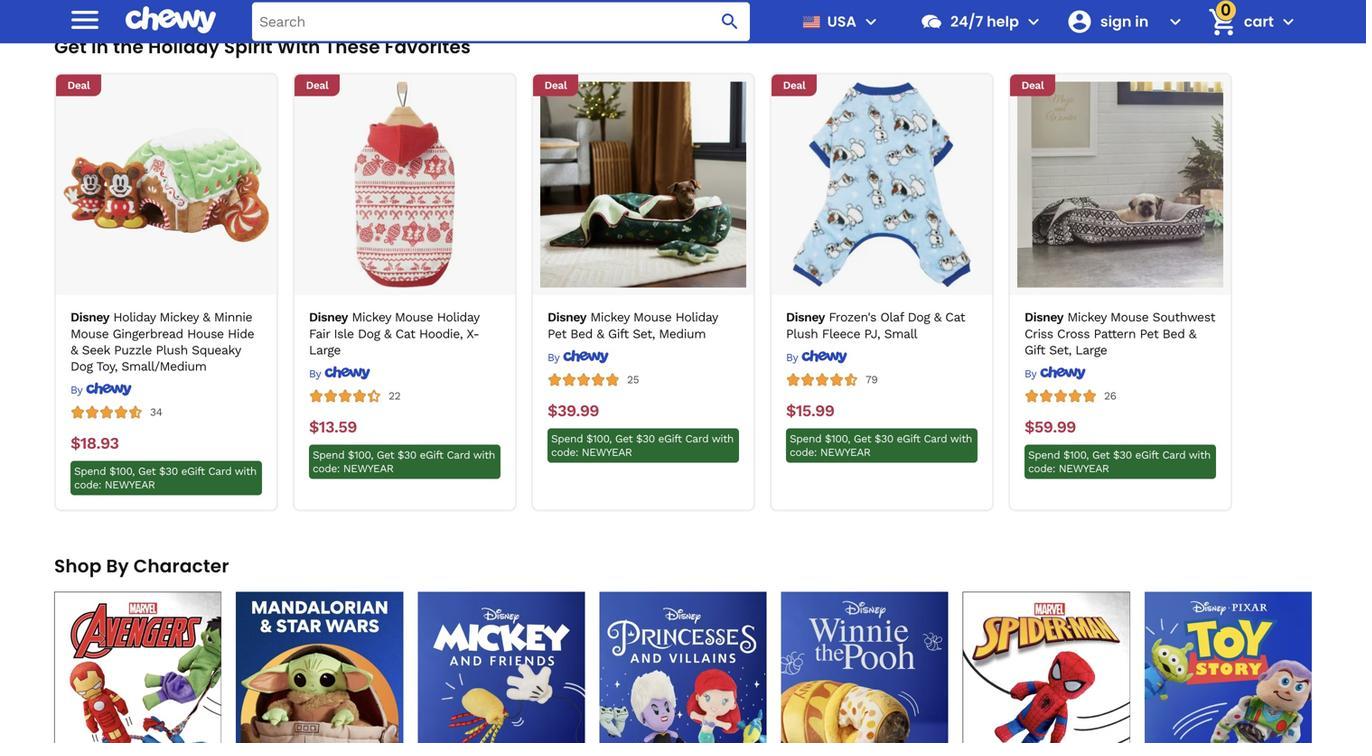 Task type: locate. For each thing, give the bounding box(es) containing it.
0 vertical spatial dog
[[908, 310, 930, 325]]

deal down usa dropdown button at the right of the page
[[783, 79, 806, 92]]

pj,
[[864, 326, 880, 341]]

the mandalorian image
[[236, 592, 403, 744]]

deal for $18.93
[[67, 79, 90, 92]]

1 horizontal spatial cat
[[946, 310, 965, 325]]

0 vertical spatial cat
[[946, 310, 965, 325]]

frozen's
[[829, 310, 877, 325]]

holiday up x-
[[437, 310, 479, 325]]

these
[[325, 35, 380, 60]]

gift down criss
[[1025, 343, 1046, 358]]

spend $100, get $30 egift card with code: newyear for $15.99
[[790, 433, 972, 459]]

1 mickey from the left
[[160, 310, 199, 325]]

mickey for $13.59
[[352, 310, 391, 325]]

card for $15.99
[[924, 433, 947, 445]]

newyear down $18.93 text field
[[105, 479, 155, 492]]

2 mickey from the left
[[352, 310, 391, 325]]

mickey for $39.99
[[591, 310, 630, 325]]

$30 down 22 at the bottom of the page
[[398, 449, 416, 462]]

$100,
[[587, 433, 612, 445], [825, 433, 851, 445], [348, 449, 373, 462], [1064, 449, 1089, 462], [109, 465, 135, 478]]

$59.99
[[1025, 418, 1076, 437]]

card
[[685, 433, 709, 445], [924, 433, 947, 445], [447, 449, 470, 462], [1163, 449, 1186, 462], [208, 465, 232, 478]]

disney frozen's olaf dog & cat plush fleece pj, small image
[[779, 82, 985, 288]]

1 large from the left
[[309, 343, 341, 358]]

dog
[[908, 310, 930, 325], [358, 326, 380, 341], [70, 359, 93, 374]]

mouse up seek
[[70, 326, 109, 341]]

4 deal from the left
[[783, 79, 806, 92]]

1 horizontal spatial set,
[[1049, 343, 1072, 358]]

1 vertical spatial gift
[[1025, 343, 1046, 358]]

pet up $39.99 at the left of page
[[548, 326, 567, 341]]

get in the holiday spirit with these favorites
[[54, 35, 471, 60]]

1 vertical spatial plush
[[156, 343, 188, 358]]

dog right isle
[[358, 326, 380, 341]]

small/medium
[[121, 359, 207, 374]]

mouse inside mickey mouse holiday fair isle dog & cat hoodie, x- large
[[395, 310, 433, 325]]

newyear down $15.99 "text field"
[[820, 446, 871, 459]]

$30 down 26
[[1113, 449, 1132, 462]]

get down 34
[[138, 465, 156, 478]]

mickey inside mickey mouse holiday pet bed & gift set, medium
[[591, 310, 630, 325]]

$100, for $18.93
[[109, 465, 135, 478]]

spend $100, get $30 egift card with code: newyear down the 25
[[551, 433, 734, 459]]

$100, down the $59.99 text box
[[1064, 449, 1089, 462]]

plush left fleece
[[786, 326, 818, 341]]

minnie
[[214, 310, 252, 325]]

mouse for $39.99
[[634, 310, 672, 325]]

2 pet from the left
[[1140, 326, 1159, 341]]

deal
[[67, 79, 90, 92], [306, 79, 328, 92], [545, 79, 567, 92], [783, 79, 806, 92], [1022, 79, 1044, 92]]

by down seek
[[70, 384, 82, 397]]

gift
[[608, 326, 629, 341], [1025, 343, 1046, 358]]

deal down the search text box
[[545, 79, 567, 92]]

24/7 help link
[[913, 0, 1019, 43]]

1 deal from the left
[[67, 79, 90, 92]]

get for $59.99
[[1093, 449, 1110, 462]]

spend $100, get $30 egift card with code: newyear for $39.99
[[551, 433, 734, 459]]

get
[[54, 35, 87, 60], [615, 433, 633, 445], [854, 433, 871, 445], [377, 449, 394, 462], [1093, 449, 1110, 462], [138, 465, 156, 478]]

spend for $18.93
[[74, 465, 106, 478]]

mickey up isle
[[352, 310, 391, 325]]

by for $13.59
[[309, 368, 321, 380]]

large down fair at left
[[309, 343, 341, 358]]

hoodie,
[[419, 326, 463, 341]]

the
[[113, 35, 144, 60]]

newyear for $13.59
[[343, 463, 394, 475]]

$100, for $13.59
[[348, 449, 373, 462]]

$30
[[636, 433, 655, 445], [875, 433, 894, 445], [398, 449, 416, 462], [1113, 449, 1132, 462], [159, 465, 178, 478]]

pet right pattern
[[1140, 326, 1159, 341]]

egift for $39.99
[[658, 433, 682, 445]]

fleece
[[822, 326, 861, 341]]

in right 'sign'
[[1135, 11, 1149, 32]]

$100, down $18.93 text field
[[109, 465, 135, 478]]

1 horizontal spatial bed
[[1163, 326, 1185, 341]]

$30 down 34
[[159, 465, 178, 478]]

large inside mickey mouse southwest criss cross pattern pet bed & gift set, large
[[1076, 343, 1107, 358]]

holiday inside the holiday mickey & minnie mouse gingerbread house hide & seek puzzle plush squeaky dog toy, small/medium
[[113, 310, 156, 325]]

egift
[[658, 433, 682, 445], [897, 433, 921, 445], [420, 449, 443, 462], [1136, 449, 1159, 462], [181, 465, 205, 478]]

mouse up medium
[[634, 310, 672, 325]]

disney for $59.99
[[1025, 310, 1064, 325]]

newyear for $39.99
[[582, 446, 632, 459]]

by
[[548, 351, 559, 364], [786, 351, 798, 364], [309, 368, 321, 380], [1025, 368, 1037, 380], [70, 384, 82, 397], [106, 554, 129, 579]]

code: down $18.93 text field
[[74, 479, 101, 492]]

mickey
[[160, 310, 199, 325], [352, 310, 391, 325], [591, 310, 630, 325], [1068, 310, 1107, 325]]

fair
[[309, 326, 330, 341]]

list
[[54, 73, 1312, 512]]

1 pet from the left
[[548, 326, 567, 341]]

cat left hoodie,
[[396, 326, 415, 341]]

cat right the olaf
[[946, 310, 965, 325]]

mouse up hoodie,
[[395, 310, 433, 325]]

$100, for $39.99
[[587, 433, 612, 445]]

code: for $18.93
[[74, 479, 101, 492]]

79
[[866, 374, 878, 386]]

large
[[309, 343, 341, 358], [1076, 343, 1107, 358]]

sign in
[[1101, 11, 1149, 32]]

chewy image down toy,
[[86, 382, 132, 397]]

with for $13.59
[[473, 449, 495, 462]]

in left the
[[91, 35, 109, 60]]

mouse
[[395, 310, 433, 325], [634, 310, 672, 325], [1111, 310, 1149, 325], [70, 326, 109, 341]]

deal down 'with'
[[306, 79, 328, 92]]

0 horizontal spatial cat
[[396, 326, 415, 341]]

hide
[[228, 326, 254, 341]]

gift inside mickey mouse holiday pet bed & gift set, medium
[[608, 326, 629, 341]]

& inside frozen's olaf dog & cat plush fleece pj, small
[[934, 310, 942, 325]]

chewy image
[[563, 350, 609, 364], [801, 350, 847, 364], [324, 366, 370, 380], [1040, 366, 1086, 380], [86, 382, 132, 397]]

mouse inside mickey mouse holiday pet bed & gift set, medium
[[634, 310, 672, 325]]

$30 down the 25
[[636, 433, 655, 445]]

newyear down $13.59 text field
[[343, 463, 394, 475]]

deal down 'help menu' 'image'
[[1022, 79, 1044, 92]]

2 deal from the left
[[306, 79, 328, 92]]

disney holiday mickey & minnie mouse gingerbread house hide & seek puzzle plush squeaky dog toy, small... image
[[63, 82, 269, 288]]

by right shop
[[106, 554, 129, 579]]

large down "cross"
[[1076, 343, 1107, 358]]

holiday mickey & minnie mouse gingerbread house hide & seek puzzle plush squeaky dog toy, small/medium
[[70, 310, 254, 374]]

spend down the $59.99 text box
[[1028, 449, 1060, 462]]

25
[[627, 374, 639, 386]]

sign in link
[[1059, 0, 1161, 43]]

0 horizontal spatial large
[[309, 343, 341, 358]]

newyear down the $59.99 text box
[[1059, 463, 1109, 475]]

spend $100, get $30 egift card with code: newyear for $18.93
[[74, 465, 257, 492]]

chewy image for $15.99
[[801, 350, 847, 364]]

holiday up medium
[[676, 310, 718, 325]]

holiday up gingerbread
[[113, 310, 156, 325]]

holiday
[[148, 35, 220, 60], [113, 310, 156, 325], [437, 310, 479, 325], [676, 310, 718, 325]]

house
[[187, 326, 224, 341]]

1 horizontal spatial in
[[1135, 11, 1149, 32]]

1 bed from the left
[[570, 326, 593, 341]]

deal for $59.99
[[1022, 79, 1044, 92]]

bed down southwest
[[1163, 326, 1185, 341]]

toy,
[[96, 359, 117, 374]]

menu image
[[860, 11, 882, 33]]

character
[[134, 554, 229, 579]]

$15.99
[[786, 402, 835, 421]]

0 horizontal spatial set,
[[633, 326, 655, 341]]

mouse for $13.59
[[395, 310, 433, 325]]

x-
[[467, 326, 479, 341]]

$100, down $15.99 "text field"
[[825, 433, 851, 445]]

mickey up the 25
[[591, 310, 630, 325]]

1 horizontal spatial gift
[[1025, 343, 1046, 358]]

22
[[389, 390, 401, 403]]

code: down $13.59 text field
[[313, 463, 340, 475]]

squeaky
[[192, 343, 241, 358]]

1 vertical spatial cat
[[396, 326, 415, 341]]

34
[[150, 406, 162, 419]]

$100, down $39.99 text field
[[587, 433, 612, 445]]

chewy support image
[[920, 10, 944, 33]]

chewy image down "cross"
[[1040, 366, 1086, 380]]

by up $39.99 at the left of page
[[548, 351, 559, 364]]

1 disney from the left
[[70, 310, 109, 325]]

bed inside mickey mouse southwest criss cross pattern pet bed & gift set, large
[[1163, 326, 1185, 341]]

dog inside frozen's olaf dog & cat plush fleece pj, small
[[908, 310, 930, 325]]

$59.99 text field
[[1025, 418, 1076, 438]]

shop by character
[[54, 554, 229, 579]]

holiday inside mickey mouse holiday fair isle dog & cat hoodie, x- large
[[437, 310, 479, 325]]

plush up "small/medium"
[[156, 343, 188, 358]]

$100, down $13.59 text field
[[348, 449, 373, 462]]

disney for $13.59
[[309, 310, 348, 325]]

0 horizontal spatial in
[[91, 35, 109, 60]]

0 vertical spatial plush
[[786, 326, 818, 341]]

with
[[712, 433, 734, 445], [950, 433, 972, 445], [473, 449, 495, 462], [1189, 449, 1211, 462], [235, 465, 257, 478]]

& right the olaf
[[934, 310, 942, 325]]

code: down $15.99 "text field"
[[790, 446, 817, 459]]

cat inside frozen's olaf dog & cat plush fleece pj, small
[[946, 310, 965, 325]]

list containing $39.99
[[54, 73, 1312, 512]]

3 disney from the left
[[548, 310, 587, 325]]

usa button
[[795, 0, 882, 43]]

set, inside mickey mouse holiday pet bed & gift set, medium
[[633, 326, 655, 341]]

large inside mickey mouse holiday fair isle dog & cat hoodie, x- large
[[309, 343, 341, 358]]

mouse inside the holiday mickey & minnie mouse gingerbread house hide & seek puzzle plush squeaky dog toy, small/medium
[[70, 326, 109, 341]]

chewy image for $39.99
[[563, 350, 609, 364]]

by down fair at left
[[309, 368, 321, 380]]

mickey mouse holiday fair isle dog & cat hoodie, x- large
[[309, 310, 479, 358]]

disney
[[70, 310, 109, 325], [309, 310, 348, 325], [548, 310, 587, 325], [786, 310, 825, 325], [1025, 310, 1064, 325]]

mickey up house
[[160, 310, 199, 325]]

by down criss
[[1025, 368, 1037, 380]]

& right isle
[[384, 326, 392, 341]]

spend
[[551, 433, 583, 445], [790, 433, 822, 445], [313, 449, 345, 462], [1028, 449, 1060, 462], [74, 465, 106, 478]]

1 vertical spatial in
[[91, 35, 109, 60]]

cat
[[946, 310, 965, 325], [396, 326, 415, 341]]

in for sign
[[1135, 11, 1149, 32]]

dog inside the holiday mickey & minnie mouse gingerbread house hide & seek puzzle plush squeaky dog toy, small/medium
[[70, 359, 93, 374]]

dog up small
[[908, 310, 930, 325]]

2 bed from the left
[[1163, 326, 1185, 341]]

get down the 25
[[615, 433, 633, 445]]

bed
[[570, 326, 593, 341], [1163, 326, 1185, 341]]

spend $100, get $30 egift card with code: newyear down 26
[[1028, 449, 1211, 475]]

spend $100, get $30 egift card with code: newyear down 34
[[74, 465, 257, 492]]

4 mickey from the left
[[1068, 310, 1107, 325]]

by for $18.93
[[70, 384, 82, 397]]

pet inside mickey mouse southwest criss cross pattern pet bed & gift set, large
[[1140, 326, 1159, 341]]

chewy image down isle
[[324, 366, 370, 380]]

egift for $59.99
[[1136, 449, 1159, 462]]

spend $100, get $30 egift card with code: newyear down 79
[[790, 433, 972, 459]]

in
[[1135, 11, 1149, 32], [91, 35, 109, 60]]

get for $18.93
[[138, 465, 156, 478]]

mouse inside mickey mouse southwest criss cross pattern pet bed & gift set, large
[[1111, 310, 1149, 325]]

get down 79
[[854, 433, 871, 445]]

2 vertical spatial dog
[[70, 359, 93, 374]]

5 disney from the left
[[1025, 310, 1064, 325]]

chewy image up $39.99 at the left of page
[[563, 350, 609, 364]]

newyear
[[582, 446, 632, 459], [820, 446, 871, 459], [343, 463, 394, 475], [1059, 463, 1109, 475], [105, 479, 155, 492]]

menu image
[[67, 2, 103, 38]]

code:
[[551, 446, 579, 459], [790, 446, 817, 459], [313, 463, 340, 475], [1028, 463, 1056, 475], [74, 479, 101, 492]]

spend $100, get $30 egift card with code: newyear down 22 at the bottom of the page
[[313, 449, 495, 475]]

0 horizontal spatial bed
[[570, 326, 593, 341]]

0 vertical spatial gift
[[608, 326, 629, 341]]

get down 22 at the bottom of the page
[[377, 449, 394, 462]]

set, down "cross"
[[1049, 343, 1072, 358]]

2 horizontal spatial dog
[[908, 310, 930, 325]]

1 horizontal spatial pet
[[1140, 326, 1159, 341]]

card for $39.99
[[685, 433, 709, 445]]

spend down $18.93 text field
[[74, 465, 106, 478]]

set, left medium
[[633, 326, 655, 341]]

0 horizontal spatial dog
[[70, 359, 93, 374]]

pet
[[548, 326, 567, 341], [1140, 326, 1159, 341]]

5 deal from the left
[[1022, 79, 1044, 92]]

gift up the 25
[[608, 326, 629, 341]]

2 large from the left
[[1076, 343, 1107, 358]]

1 horizontal spatial plush
[[786, 326, 818, 341]]

1 vertical spatial set,
[[1049, 343, 1072, 358]]

egift for $18.93
[[181, 465, 205, 478]]

get left the
[[54, 35, 87, 60]]

code: down $39.99 text field
[[551, 446, 579, 459]]

spend for $13.59
[[313, 449, 345, 462]]

1 horizontal spatial large
[[1076, 343, 1107, 358]]

spend down $15.99 "text field"
[[790, 433, 822, 445]]

mickey inside mickey mouse southwest criss cross pattern pet bed & gift set, large
[[1068, 310, 1107, 325]]

0 horizontal spatial plush
[[156, 343, 188, 358]]

mickey up "cross"
[[1068, 310, 1107, 325]]

code: for $13.59
[[313, 463, 340, 475]]

disney for $39.99
[[548, 310, 587, 325]]

criss
[[1025, 326, 1054, 341]]

&
[[203, 310, 210, 325], [934, 310, 942, 325], [384, 326, 392, 341], [597, 326, 604, 341], [1189, 326, 1197, 341], [70, 343, 78, 358]]

by for $15.99
[[786, 351, 798, 364]]

0 horizontal spatial pet
[[548, 326, 567, 341]]

deal down menu image
[[67, 79, 90, 92]]

spend $100, get $30 egift card with code: newyear for $13.59
[[313, 449, 495, 475]]

plush inside the holiday mickey & minnie mouse gingerbread house hide & seek puzzle plush squeaky dog toy, small/medium
[[156, 343, 188, 358]]

seek
[[82, 343, 110, 358]]

newyear down $39.99 text field
[[582, 446, 632, 459]]

1 horizontal spatial dog
[[358, 326, 380, 341]]

spend $100, get $30 egift card with code: newyear
[[551, 433, 734, 459], [790, 433, 972, 459], [313, 449, 495, 475], [1028, 449, 1211, 475], [74, 465, 257, 492]]

$100, for $59.99
[[1064, 449, 1089, 462]]

puzzle
[[114, 343, 152, 358]]

chewy image for $18.93
[[86, 382, 132, 397]]

egift for $13.59
[[420, 449, 443, 462]]

spend down $13.59 text field
[[313, 449, 345, 462]]

deal for $39.99
[[545, 79, 567, 92]]

get down 26
[[1093, 449, 1110, 462]]

bed up $39.99 at the left of page
[[570, 326, 593, 341]]

card for $18.93
[[208, 465, 232, 478]]

code: down the $59.99 text box
[[1028, 463, 1056, 475]]

$30 for $18.93
[[159, 465, 178, 478]]

& up $39.99 at the left of page
[[597, 326, 604, 341]]

spend down $39.99 text field
[[551, 433, 583, 445]]

0 vertical spatial set,
[[633, 326, 655, 341]]

shop
[[54, 554, 102, 579]]

chewy image down fleece
[[801, 350, 847, 364]]

2 disney from the left
[[309, 310, 348, 325]]

in inside sign in link
[[1135, 11, 1149, 32]]

& down southwest
[[1189, 326, 1197, 341]]

$30 down 79
[[875, 433, 894, 445]]

mouse up pattern
[[1111, 310, 1149, 325]]

plush
[[786, 326, 818, 341], [156, 343, 188, 358]]

0 horizontal spatial gift
[[608, 326, 629, 341]]

1 vertical spatial dog
[[358, 326, 380, 341]]

3 mickey from the left
[[591, 310, 630, 325]]

by up $15.99
[[786, 351, 798, 364]]

3 deal from the left
[[545, 79, 567, 92]]

0 vertical spatial in
[[1135, 11, 1149, 32]]

set,
[[633, 326, 655, 341], [1049, 343, 1072, 358]]

4 disney from the left
[[786, 310, 825, 325]]

dog down seek
[[70, 359, 93, 374]]

mickey inside mickey mouse holiday fair isle dog & cat hoodie, x- large
[[352, 310, 391, 325]]



Task type: describe. For each thing, give the bounding box(es) containing it.
gingerbread
[[113, 326, 183, 341]]

with for $59.99
[[1189, 449, 1211, 462]]

help menu image
[[1023, 11, 1045, 33]]

with
[[277, 35, 320, 60]]

$15.99 text field
[[786, 402, 835, 421]]

in for get
[[91, 35, 109, 60]]

spirit
[[224, 35, 273, 60]]

plush inside frozen's olaf dog & cat plush fleece pj, small
[[786, 326, 818, 341]]

card for $13.59
[[447, 449, 470, 462]]

frozen's olaf dog & cat plush fleece pj, small
[[786, 310, 965, 341]]

items image
[[1207, 6, 1239, 38]]

spend for $39.99
[[551, 433, 583, 445]]

code: for $59.99
[[1028, 463, 1056, 475]]

the avengers image
[[54, 592, 222, 744]]

$30 for $13.59
[[398, 449, 416, 462]]

toy story image
[[1145, 592, 1312, 744]]

deal for $13.59
[[306, 79, 328, 92]]

help
[[987, 11, 1019, 32]]

Search text field
[[252, 2, 750, 41]]

$18.93
[[70, 434, 119, 453]]

cross
[[1057, 326, 1090, 341]]

& inside mickey mouse holiday pet bed & gift set, medium
[[597, 326, 604, 341]]

cart link
[[1201, 0, 1274, 43]]

& left seek
[[70, 343, 78, 358]]

$30 for $59.99
[[1113, 449, 1132, 462]]

deal for $15.99
[[783, 79, 806, 92]]

newyear for $59.99
[[1059, 463, 1109, 475]]

set, inside mickey mouse southwest criss cross pattern pet bed & gift set, large
[[1049, 343, 1072, 358]]

winnie the pooh image
[[781, 592, 949, 744]]

sign
[[1101, 11, 1132, 32]]

disney mickey mouse holiday pet bed & gift set, medium image
[[540, 82, 747, 288]]

bed inside mickey mouse holiday pet bed & gift set, medium
[[570, 326, 593, 341]]

with for $18.93
[[235, 465, 257, 478]]

& inside mickey mouse southwest criss cross pattern pet bed & gift set, large
[[1189, 326, 1197, 341]]

& up house
[[203, 310, 210, 325]]

disney for $18.93
[[70, 310, 109, 325]]

small
[[884, 326, 918, 341]]

card for $59.99
[[1163, 449, 1186, 462]]

$18.93 text field
[[70, 434, 119, 454]]

with for $15.99
[[950, 433, 972, 445]]

$100, for $15.99
[[825, 433, 851, 445]]

olaf
[[881, 310, 904, 325]]

26
[[1104, 390, 1117, 403]]

disney mickey mouse holiday fair isle dog & cat hoodie, x-large image
[[302, 82, 508, 288]]

disney for $15.99
[[786, 310, 825, 325]]

favorites
[[385, 35, 471, 60]]

$39.99 text field
[[548, 402, 599, 421]]

cat inside mickey mouse holiday fair isle dog & cat hoodie, x- large
[[396, 326, 415, 341]]

cart menu image
[[1278, 11, 1300, 33]]

$30 for $39.99
[[636, 433, 655, 445]]

spend for $59.99
[[1028, 449, 1060, 462]]

$39.99
[[548, 402, 599, 421]]

Product search field
[[252, 2, 750, 41]]

get for $39.99
[[615, 433, 633, 445]]

$13.59
[[309, 418, 357, 437]]

by for $39.99
[[548, 351, 559, 364]]

spend for $15.99
[[790, 433, 822, 445]]

egift for $15.99
[[897, 433, 921, 445]]

mickey for $59.99
[[1068, 310, 1107, 325]]

mickey mouse southwest criss cross pattern pet bed & gift set, large
[[1025, 310, 1216, 358]]

get for $13.59
[[377, 449, 394, 462]]

chewy image for $13.59
[[324, 366, 370, 380]]

spiderman image
[[963, 592, 1130, 744]]

$30 for $15.99
[[875, 433, 894, 445]]

mouse for $59.99
[[1111, 310, 1149, 325]]

spend $100, get $30 egift card with code: newyear for $59.99
[[1028, 449, 1211, 475]]

submit search image
[[719, 11, 741, 33]]

disney mickey mouse southwest criss cross pattern pet bed & gift set, large image
[[1018, 82, 1224, 288]]

newyear for $15.99
[[820, 446, 871, 459]]

southwest
[[1153, 310, 1216, 325]]

cart
[[1244, 11, 1274, 32]]

usa
[[827, 11, 857, 32]]

24/7
[[951, 11, 984, 32]]

isle
[[334, 326, 354, 341]]

code: for $39.99
[[551, 446, 579, 459]]

mickey inside the holiday mickey & minnie mouse gingerbread house hide & seek puzzle plush squeaky dog toy, small/medium
[[160, 310, 199, 325]]

newyear for $18.93
[[105, 479, 155, 492]]

medium
[[659, 326, 706, 341]]

gift inside mickey mouse southwest criss cross pattern pet bed & gift set, large
[[1025, 343, 1046, 358]]

& inside mickey mouse holiday fair isle dog & cat hoodie, x- large
[[384, 326, 392, 341]]

code: for $15.99
[[790, 446, 817, 459]]

pattern
[[1094, 326, 1136, 341]]

account menu image
[[1165, 11, 1186, 33]]

disney princesses & villains image
[[600, 592, 767, 744]]

dog inside mickey mouse holiday fair isle dog & cat hoodie, x- large
[[358, 326, 380, 341]]

get for $15.99
[[854, 433, 871, 445]]

24/7 help
[[951, 11, 1019, 32]]

$13.59 text field
[[309, 418, 357, 438]]

mickey and friends image
[[418, 592, 585, 744]]

holiday right the
[[148, 35, 220, 60]]

chewy image for $59.99
[[1040, 366, 1086, 380]]

mickey mouse holiday pet bed & gift set, medium
[[548, 310, 718, 341]]

by for $59.99
[[1025, 368, 1037, 380]]

holiday inside mickey mouse holiday pet bed & gift set, medium
[[676, 310, 718, 325]]

pet inside mickey mouse holiday pet bed & gift set, medium
[[548, 326, 567, 341]]

chewy home image
[[126, 0, 216, 40]]

with for $39.99
[[712, 433, 734, 445]]



Task type: vqa. For each thing, say whether or not it's contained in the screenshot.
Pattern
yes



